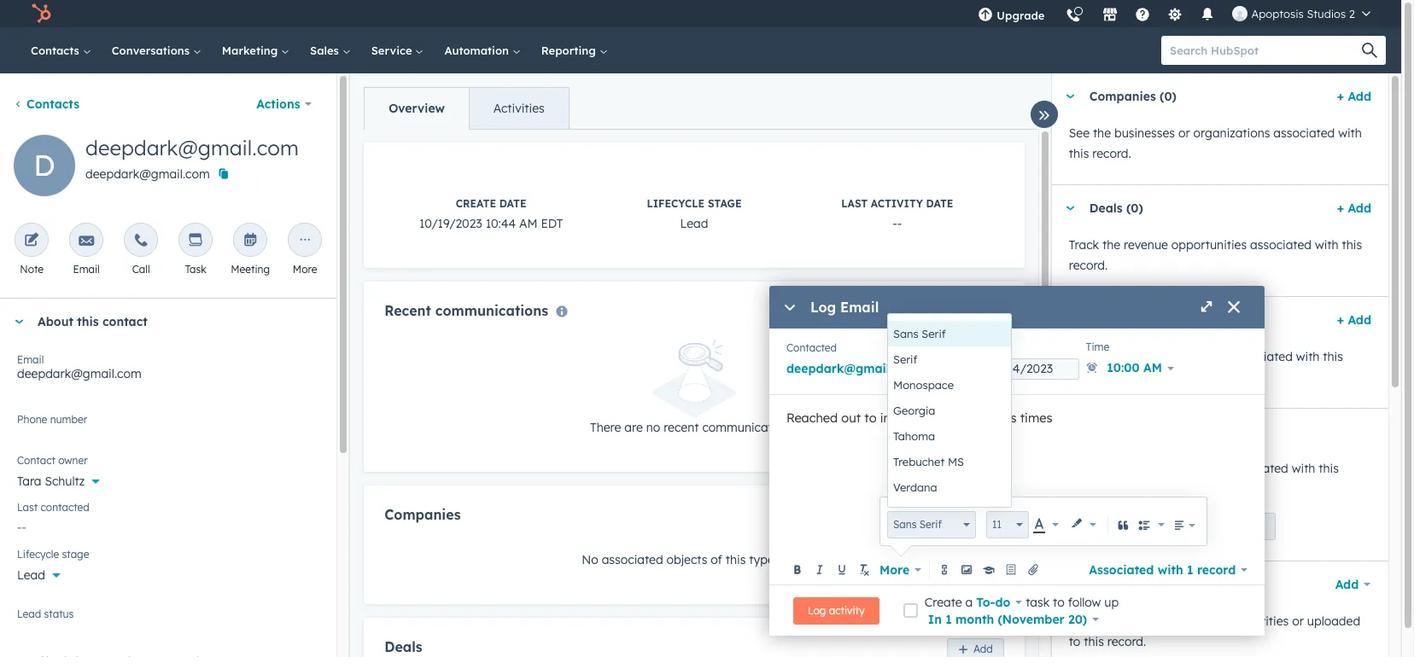 Task type: describe. For each thing, give the bounding box(es) containing it.
attachments
[[1090, 578, 1166, 593]]

trebuchet
[[894, 455, 945, 469]]

more image
[[297, 233, 313, 249]]

or inside see the businesses or organizations associated with this record.
[[1179, 126, 1191, 141]]

automation
[[445, 44, 512, 57]]

trebuchet ms
[[894, 455, 965, 469]]

task
[[185, 263, 206, 276]]

this inside see the files attached to your activities or uploaded to this record.
[[1084, 635, 1105, 650]]

month
[[956, 612, 995, 628]]

serif button
[[889, 347, 1012, 373]]

activities
[[494, 101, 545, 116]]

see for see the files attached to your activities or uploaded to this record.
[[1069, 614, 1090, 630]]

11 button
[[987, 512, 1030, 539]]

10:00 am button
[[1087, 356, 1174, 382]]

uploaded
[[1308, 614, 1361, 630]]

(0) for companies (0)
[[1160, 89, 1177, 104]]

a
[[966, 595, 973, 610]]

times
[[1021, 410, 1053, 426]]

calling icon image
[[1067, 9, 1082, 24]]

3 + add button from the top
[[1338, 310, 1372, 331]]

activity
[[871, 197, 923, 210]]

contacted
[[41, 502, 90, 514]]

1 inside in 1 month (november 20) popup button
[[946, 612, 952, 628]]

in
[[929, 612, 942, 628]]

10:00 am
[[1107, 361, 1163, 376]]

navigation containing overview
[[364, 87, 570, 130]]

the for businesses
[[1094, 126, 1112, 141]]

companies for companies
[[385, 507, 461, 524]]

in 1 month (november 20)
[[929, 612, 1088, 628]]

service
[[371, 44, 416, 57]]

associated right no
[[602, 552, 664, 568]]

associated for opportunities
[[1251, 238, 1312, 253]]

to-
[[977, 595, 996, 610]]

this inside dropdown button
[[77, 314, 99, 330]]

+ add for with
[[1338, 89, 1372, 104]]

your
[[1210, 614, 1235, 630]]

lifecycle stage
[[17, 549, 89, 561]]

apoptosis studios 2 button
[[1223, 0, 1382, 27]]

about this contact
[[38, 314, 148, 330]]

or inside see the files attached to your activities or uploaded to this record.
[[1293, 614, 1305, 630]]

Last contacted text field
[[17, 512, 320, 539]]

1 vertical spatial contacts link
[[14, 97, 79, 112]]

recent communications
[[385, 302, 549, 320]]

date inside last activity date --
[[927, 197, 954, 210]]

inquire
[[881, 410, 921, 426]]

deepdark@gmail.com inside deepdark@gmail.com 'popup button'
[[787, 361, 919, 377]]

track the revenue opportunities associated with this record.
[[1069, 238, 1363, 273]]

(0) for tickets (0)
[[1136, 313, 1153, 328]]

payments inside set up payments link
[[1214, 520, 1262, 533]]

to-do
[[977, 595, 1011, 610]]

companies for companies (0)
[[1090, 89, 1157, 104]]

collect and track payments associated with this contact using hubspot payments.
[[1069, 461, 1340, 497]]

sans serif inside dropdown button
[[894, 519, 942, 531]]

communications.
[[703, 420, 799, 436]]

deals for deals (0)
[[1090, 201, 1123, 216]]

payments.
[[1202, 482, 1261, 497]]

track for track the revenue opportunities associated with this record.
[[1069, 238, 1100, 253]]

more button
[[877, 558, 925, 582]]

deepdark@gmail.com button
[[787, 357, 930, 381]]

payments inside collect and track payments associated with this contact using hubspot payments.
[[1168, 461, 1224, 477]]

add button for companies
[[948, 507, 1005, 529]]

stage
[[62, 549, 89, 561]]

with inside see the businesses or organizations associated with this record.
[[1339, 126, 1363, 141]]

objects
[[667, 552, 708, 568]]

customer
[[1124, 349, 1177, 365]]

no associated objects of this type exist.
[[582, 552, 807, 568]]

tara schultz
[[17, 474, 85, 490]]

deals (0) button
[[1052, 185, 1331, 232]]

the for files
[[1094, 614, 1112, 630]]

track the customer requests associated with this record.
[[1069, 349, 1344, 385]]

there
[[590, 420, 622, 436]]

log for log activity
[[808, 604, 827, 617]]

deals for deals
[[385, 639, 423, 656]]

hubspot
[[1149, 482, 1199, 497]]

this inside track the revenue opportunities associated with this record.
[[1343, 238, 1363, 253]]

email deepdark@gmail.com
[[17, 354, 142, 382]]

3 + from the top
[[1338, 313, 1345, 328]]

more inside popup button
[[880, 563, 910, 578]]

tara
[[17, 474, 41, 490]]

edt
[[541, 216, 563, 232]]

tahoma button
[[889, 424, 1012, 449]]

in 1 month (november 20) button
[[929, 610, 1100, 630]]

companies (0) button
[[1052, 73, 1331, 120]]

record. inside the track the customer requests associated with this record.
[[1069, 370, 1108, 385]]

see for see the businesses or organizations associated with this record.
[[1069, 126, 1090, 141]]

type
[[750, 552, 775, 568]]

2 - from the left
[[898, 216, 903, 232]]

are
[[625, 420, 643, 436]]

owner
[[58, 455, 88, 467]]

see the files attached to your activities or uploaded to this record.
[[1069, 614, 1361, 650]]

apoptosis
[[1252, 7, 1304, 21]]

+ for with
[[1338, 89, 1345, 104]]

conversations link
[[101, 27, 212, 73]]

calling icon button
[[1060, 2, 1089, 26]]

log email
[[811, 299, 879, 316]]

record. inside track the revenue opportunities associated with this record.
[[1069, 258, 1108, 273]]

email for email deepdark@gmail.com
[[17, 354, 44, 367]]

minimize dialog image
[[783, 302, 797, 315]]

caret image for about
[[14, 320, 24, 324]]

monospace button
[[889, 373, 1012, 398]]

sales
[[310, 44, 342, 57]]

am inside "popup button"
[[1144, 361, 1163, 376]]

MM/DD/YYYY text field
[[958, 359, 1080, 380]]

contact inside dropdown button
[[103, 314, 148, 330]]

log activity
[[808, 604, 865, 617]]

search image
[[1363, 43, 1378, 58]]

record. inside see the businesses or organizations associated with this record.
[[1093, 146, 1132, 161]]

lead status
[[17, 608, 74, 621]]

associated for requests
[[1232, 349, 1293, 365]]

georgia button
[[889, 398, 1012, 424]]

settings image
[[1168, 8, 1184, 23]]

and
[[1111, 461, 1133, 477]]

about
[[38, 314, 74, 330]]

log for log email
[[811, 299, 837, 316]]

lead button
[[17, 559, 320, 587]]

marketing link
[[212, 27, 300, 73]]

deals (0)
[[1090, 201, 1144, 216]]

serif inside dropdown button
[[920, 519, 942, 531]]

do
[[996, 595, 1011, 610]]

+ for this
[[1338, 201, 1345, 216]]

reached
[[787, 410, 838, 426]]

contacted
[[787, 342, 837, 355]]

lead for lead
[[17, 568, 45, 584]]

lifecycle for lifecycle stage
[[17, 549, 59, 561]]

the for revenue
[[1103, 238, 1121, 253]]

create date 10/19/2023 10:44 am edt
[[419, 197, 563, 232]]

marketplaces image
[[1103, 8, 1119, 23]]

schultz
[[45, 474, 85, 490]]

close dialog image
[[1228, 302, 1241, 315]]

there are no recent communications.
[[590, 420, 799, 436]]

phone number
[[17, 414, 87, 426]]

20)
[[1069, 612, 1088, 628]]

11
[[993, 519, 1002, 531]]

2 horizontal spatial date
[[958, 341, 981, 354]]

meetings
[[963, 410, 1017, 426]]

opportunities
[[1172, 238, 1248, 253]]

time
[[1087, 341, 1110, 354]]

meeting
[[231, 263, 270, 276]]

menu containing apoptosis studios 2
[[968, 0, 1382, 33]]

1 vertical spatial serif
[[894, 353, 918, 367]]

email image
[[79, 233, 94, 249]]



Task type: locate. For each thing, give the bounding box(es) containing it.
(0) right tickets
[[1136, 313, 1153, 328]]

1 vertical spatial deals
[[385, 639, 423, 656]]

0 vertical spatial up
[[1198, 520, 1211, 533]]

lifecycle left stage
[[647, 197, 705, 210]]

(0) up businesses
[[1160, 89, 1177, 104]]

am inside create date 10/19/2023 10:44 am edt
[[520, 216, 538, 232]]

(0) inside dropdown button
[[1127, 201, 1144, 216]]

1 sans from the top
[[894, 327, 919, 341]]

1 horizontal spatial date
[[927, 197, 954, 210]]

0 vertical spatial lead
[[681, 216, 709, 232]]

see
[[1069, 126, 1090, 141], [1069, 614, 1090, 630]]

0 vertical spatial log
[[811, 299, 837, 316]]

am left edt
[[520, 216, 538, 232]]

the left revenue
[[1103, 238, 1121, 253]]

0 vertical spatial caret image
[[1066, 94, 1076, 99]]

1 horizontal spatial companies
[[1090, 89, 1157, 104]]

actions button
[[245, 87, 323, 121]]

caret image up "task to follow up"
[[1066, 583, 1076, 587]]

tickets (0) button
[[1052, 297, 1331, 343]]

associated inside track the revenue opportunities associated with this record.
[[1251, 238, 1312, 253]]

marketing
[[222, 44, 281, 57]]

add button down verdana button
[[948, 507, 1005, 529]]

2 + add from the top
[[1338, 201, 1372, 216]]

0 vertical spatial add button
[[948, 507, 1005, 529]]

sans down verdana
[[894, 519, 917, 531]]

track left 10:00
[[1069, 349, 1100, 365]]

contact down the collect
[[1069, 482, 1112, 497]]

deals inside 'deals (0)' dropdown button
[[1090, 201, 1123, 216]]

2 vertical spatial caret image
[[1066, 583, 1076, 587]]

2 add button from the top
[[948, 639, 1005, 658]]

expand dialog image
[[1200, 302, 1214, 315]]

note
[[20, 263, 44, 276]]

lead for lead status
[[17, 608, 41, 621]]

about this contact button
[[0, 299, 320, 345]]

0 vertical spatial deals
[[1090, 201, 1123, 216]]

list box containing sans serif
[[889, 314, 1012, 508]]

the
[[1094, 126, 1112, 141], [1103, 238, 1121, 253], [1103, 349, 1121, 365], [1094, 614, 1112, 630]]

track for track the customer requests associated with this record.
[[1069, 349, 1100, 365]]

date up 10:44
[[500, 197, 527, 210]]

with for track the customer requests associated with this record.
[[1297, 349, 1320, 365]]

1 horizontal spatial more
[[880, 563, 910, 578]]

10:00
[[1107, 361, 1140, 376]]

group
[[1135, 514, 1170, 537]]

contacts link
[[21, 27, 101, 73], [14, 97, 79, 112]]

1 horizontal spatial 1
[[1188, 563, 1194, 578]]

sans inside sans serif dropdown button
[[894, 519, 917, 531]]

date inside create date 10/19/2023 10:44 am edt
[[500, 197, 527, 210]]

see inside see the businesses or organizations associated with this record.
[[1069, 126, 1090, 141]]

caret image inside about this contact dropdown button
[[14, 320, 24, 324]]

associated with 1 record button
[[1090, 558, 1248, 582]]

1 track from the top
[[1069, 238, 1100, 253]]

caret image inside companies (0) dropdown button
[[1066, 94, 1076, 99]]

caret image
[[1066, 206, 1076, 211]]

serif down verdana
[[920, 519, 942, 531]]

1 right in
[[946, 612, 952, 628]]

0 vertical spatial sans serif
[[894, 327, 946, 341]]

sans serif down verdana
[[894, 519, 942, 531]]

0 vertical spatial sans
[[894, 327, 919, 341]]

call image
[[133, 233, 149, 249]]

1 + add from the top
[[1338, 89, 1372, 104]]

companies
[[1090, 89, 1157, 104], [385, 507, 461, 524]]

track
[[1069, 238, 1100, 253], [1069, 349, 1100, 365]]

businesses
[[1115, 126, 1176, 141]]

attachments button
[[1052, 562, 1318, 608]]

(0) up revenue
[[1127, 201, 1144, 216]]

the inside track the revenue opportunities associated with this record.
[[1103, 238, 1121, 253]]

or right "activities" at the right bottom
[[1293, 614, 1305, 630]]

track inside the track the customer requests associated with this record.
[[1069, 349, 1100, 365]]

collect
[[1069, 461, 1108, 477]]

1 - from the left
[[893, 216, 898, 232]]

2 vertical spatial +
[[1338, 313, 1345, 328]]

email down email image
[[73, 263, 100, 276]]

1 horizontal spatial lifecycle
[[647, 197, 705, 210]]

+ add for this
[[1338, 201, 1372, 216]]

the left businesses
[[1094, 126, 1112, 141]]

search button
[[1354, 36, 1387, 65]]

this inside collect and track payments associated with this contact using hubspot payments.
[[1319, 461, 1340, 477]]

associated
[[1090, 563, 1155, 578]]

Search HubSpot search field
[[1162, 36, 1371, 65]]

to-do button
[[977, 593, 1023, 613]]

am right 10:00
[[1144, 361, 1163, 376]]

the inside the track the customer requests associated with this record.
[[1103, 349, 1121, 365]]

with for collect and track payments associated with this contact using hubspot payments.
[[1292, 461, 1316, 477]]

0 vertical spatial contacts link
[[21, 27, 101, 73]]

this inside see the businesses or organizations associated with this record.
[[1069, 146, 1090, 161]]

2 + add button from the top
[[1338, 198, 1372, 219]]

2 track from the top
[[1069, 349, 1100, 365]]

caret image left about
[[14, 320, 24, 324]]

1 vertical spatial up
[[1105, 595, 1119, 610]]

log inside button
[[808, 604, 827, 617]]

tara schultz image
[[1233, 6, 1249, 21]]

0 horizontal spatial companies
[[385, 507, 461, 524]]

+ add
[[1338, 89, 1372, 104], [1338, 201, 1372, 216], [1338, 313, 1372, 328]]

1 vertical spatial or
[[1293, 614, 1305, 630]]

1 inside associated with 1 record popup button
[[1188, 563, 1194, 578]]

1 vertical spatial + add
[[1338, 201, 1372, 216]]

with inside the track the customer requests associated with this record.
[[1297, 349, 1320, 365]]

sans inside sans serif button
[[894, 327, 919, 341]]

-
[[893, 216, 898, 232], [898, 216, 903, 232]]

2 vertical spatial (0)
[[1136, 313, 1153, 328]]

date up monospace button on the right bottom of page
[[958, 341, 981, 354]]

with for track the revenue opportunities associated with this record.
[[1316, 238, 1339, 253]]

up
[[1198, 520, 1211, 533], [1105, 595, 1119, 610]]

help image
[[1136, 8, 1151, 23]]

activities link
[[469, 88, 569, 129]]

email inside email deepdark@gmail.com
[[17, 354, 44, 367]]

add button
[[1325, 568, 1372, 602]]

0 vertical spatial contact
[[103, 314, 148, 330]]

0 horizontal spatial up
[[1105, 595, 1119, 610]]

track
[[1136, 461, 1165, 477]]

notifications image
[[1201, 8, 1216, 23]]

1 vertical spatial +
[[1338, 201, 1345, 216]]

1 vertical spatial last
[[17, 502, 38, 514]]

to right "out"
[[865, 410, 877, 426]]

0 vertical spatial lifecycle
[[647, 197, 705, 210]]

lifecycle inside lifecycle stage lead
[[647, 197, 705, 210]]

+ add button for see the businesses or organizations associated with this record.
[[1338, 86, 1372, 107]]

phone
[[17, 414, 47, 426]]

contact
[[103, 314, 148, 330], [1069, 482, 1112, 497]]

upgrade
[[997, 9, 1045, 22]]

log activity button
[[794, 598, 880, 625]]

reporting
[[541, 44, 599, 57]]

1 vertical spatial email
[[841, 299, 879, 316]]

ms
[[948, 455, 965, 469]]

0 vertical spatial + add
[[1338, 89, 1372, 104]]

associated right organizations
[[1274, 126, 1336, 141]]

1 vertical spatial payments
[[1214, 520, 1262, 533]]

create inside create date 10/19/2023 10:44 am edt
[[456, 197, 496, 210]]

1 vertical spatial track
[[1069, 349, 1100, 365]]

associated inside collect and track payments associated with this contact using hubspot payments.
[[1228, 461, 1289, 477]]

serif up serif button
[[922, 327, 946, 341]]

more
[[293, 263, 317, 276], [880, 563, 910, 578]]

create up 10:44
[[456, 197, 496, 210]]

more down sans serif dropdown button
[[880, 563, 910, 578]]

sans up serif button
[[894, 327, 919, 341]]

0 horizontal spatial am
[[520, 216, 538, 232]]

+ add button for track the revenue opportunities associated with this record.
[[1338, 198, 1372, 219]]

lifecycle for lifecycle stage lead
[[647, 197, 705, 210]]

0 horizontal spatial contact
[[103, 314, 148, 330]]

1 + add button from the top
[[1338, 86, 1372, 107]]

(0) for deals (0)
[[1127, 201, 1144, 216]]

0 horizontal spatial or
[[1179, 126, 1191, 141]]

1 horizontal spatial last
[[842, 197, 868, 210]]

record.
[[1093, 146, 1132, 161], [1069, 258, 1108, 273], [1069, 370, 1108, 385], [1108, 635, 1147, 650]]

1 vertical spatial (0)
[[1127, 201, 1144, 216]]

record. inside see the files attached to your activities or uploaded to this record.
[[1108, 635, 1147, 650]]

lead left status
[[17, 608, 41, 621]]

activity
[[829, 604, 865, 617]]

0 vertical spatial last
[[842, 197, 868, 210]]

2 vertical spatial email
[[17, 354, 44, 367]]

2 vertical spatial serif
[[920, 519, 942, 531]]

sans serif button
[[889, 321, 1012, 347]]

marketplaces button
[[1093, 0, 1129, 27]]

2 vertical spatial lead
[[17, 608, 41, 621]]

0 vertical spatial (0)
[[1160, 89, 1177, 104]]

1 left record
[[1188, 563, 1194, 578]]

0 horizontal spatial more
[[293, 263, 317, 276]]

1 horizontal spatial email
[[73, 263, 100, 276]]

1 vertical spatial am
[[1144, 361, 1163, 376]]

email down about
[[17, 354, 44, 367]]

hubspot image
[[31, 3, 51, 24]]

the inside see the files attached to your activities or uploaded to this record.
[[1094, 614, 1112, 630]]

2 vertical spatial + add
[[1338, 313, 1372, 328]]

or down companies (0) dropdown button
[[1179, 126, 1191, 141]]

with inside associated with 1 record popup button
[[1158, 563, 1184, 578]]

stage
[[708, 197, 742, 210]]

email
[[73, 263, 100, 276], [841, 299, 879, 316], [17, 354, 44, 367]]

1 horizontal spatial am
[[1144, 361, 1163, 376]]

1 add button from the top
[[948, 507, 1005, 529]]

0 horizontal spatial last
[[17, 502, 38, 514]]

1 horizontal spatial contact
[[1069, 482, 1112, 497]]

2 horizontal spatial email
[[841, 299, 879, 316]]

2 see from the top
[[1069, 614, 1090, 630]]

0 vertical spatial am
[[520, 216, 538, 232]]

0 vertical spatial + add button
[[1338, 86, 1372, 107]]

email up deepdark@gmail.com 'popup button'
[[841, 299, 879, 316]]

1 horizontal spatial up
[[1198, 520, 1211, 533]]

activities
[[1239, 614, 1290, 630]]

1 horizontal spatial create
[[925, 595, 963, 610]]

number
[[50, 414, 87, 426]]

caret image
[[1066, 94, 1076, 99], [14, 320, 24, 324], [1066, 583, 1076, 587]]

log
[[811, 299, 837, 316], [808, 604, 827, 617]]

lead down stage
[[681, 216, 709, 232]]

1 vertical spatial sans serif
[[894, 519, 942, 531]]

associated for payments
[[1228, 461, 1289, 477]]

create for a
[[925, 595, 963, 610]]

track down caret image
[[1069, 238, 1100, 253]]

out
[[842, 410, 861, 426]]

2 vertical spatial + add button
[[1338, 310, 1372, 331]]

lifecycle
[[647, 197, 705, 210], [17, 549, 59, 561]]

1 vertical spatial + add button
[[1338, 198, 1372, 219]]

with
[[1339, 126, 1363, 141], [1316, 238, 1339, 253], [1297, 349, 1320, 365], [1292, 461, 1316, 477], [1158, 563, 1184, 578]]

track inside track the revenue opportunities associated with this record.
[[1069, 238, 1100, 253]]

organizations
[[1194, 126, 1271, 141]]

hubspot link
[[21, 3, 64, 24]]

1 + from the top
[[1338, 89, 1345, 104]]

this inside the track the customer requests associated with this record.
[[1324, 349, 1344, 365]]

0 vertical spatial payments
[[1168, 461, 1224, 477]]

1 vertical spatial log
[[808, 604, 827, 617]]

monospace
[[894, 378, 954, 392]]

contact
[[17, 455, 55, 467]]

note image
[[24, 233, 39, 249]]

associated
[[1274, 126, 1336, 141], [1251, 238, 1312, 253], [1232, 349, 1293, 365], [1228, 461, 1289, 477], [602, 552, 664, 568]]

the down tickets
[[1103, 349, 1121, 365]]

associated inside see the businesses or organizations associated with this record.
[[1274, 126, 1336, 141]]

0 vertical spatial see
[[1069, 126, 1090, 141]]

2 + from the top
[[1338, 201, 1345, 216]]

to down 20)
[[1069, 635, 1081, 650]]

up inside set up payments link
[[1198, 520, 1211, 533]]

lead inside lifecycle stage lead
[[681, 216, 709, 232]]

record. down businesses
[[1093, 146, 1132, 161]]

log left activity
[[808, 604, 827, 617]]

(0)
[[1160, 89, 1177, 104], [1127, 201, 1144, 216], [1136, 313, 1153, 328]]

0 vertical spatial email
[[73, 263, 100, 276]]

0 horizontal spatial lifecycle
[[17, 549, 59, 561]]

see down companies (0)
[[1069, 126, 1090, 141]]

1 vertical spatial lifecycle
[[17, 549, 59, 561]]

0 horizontal spatial email
[[17, 354, 44, 367]]

this
[[1069, 146, 1090, 161], [1343, 238, 1363, 253], [77, 314, 99, 330], [1324, 349, 1344, 365], [1319, 461, 1340, 477], [726, 552, 746, 568], [1084, 635, 1105, 650]]

more down more image
[[293, 263, 317, 276]]

add button for deals
[[948, 639, 1005, 658]]

1 sans serif from the top
[[894, 327, 946, 341]]

lifecycle left the stage at bottom left
[[17, 549, 59, 561]]

0 vertical spatial 1
[[1188, 563, 1194, 578]]

0 vertical spatial contacts
[[31, 44, 83, 57]]

payments down 'payments.'
[[1214, 520, 1262, 533]]

Phone number text field
[[17, 411, 320, 445]]

or
[[1179, 126, 1191, 141], [1293, 614, 1305, 630]]

navigation
[[364, 87, 570, 130]]

2 sans serif from the top
[[894, 519, 942, 531]]

0 vertical spatial serif
[[922, 327, 946, 341]]

1 vertical spatial sans
[[894, 519, 917, 531]]

associated with 1 record
[[1090, 563, 1237, 578]]

sans serif inside button
[[894, 327, 946, 341]]

requests
[[1180, 349, 1229, 365]]

with inside collect and track payments associated with this contact using hubspot payments.
[[1292, 461, 1316, 477]]

to left your
[[1195, 614, 1207, 630]]

1 vertical spatial contacts
[[26, 97, 79, 112]]

1 vertical spatial caret image
[[14, 320, 24, 324]]

1 vertical spatial lead
[[17, 568, 45, 584]]

2 sans from the top
[[894, 519, 917, 531]]

0 vertical spatial track
[[1069, 238, 1100, 253]]

1 vertical spatial create
[[925, 595, 963, 610]]

3 + add from the top
[[1338, 313, 1372, 328]]

with inside track the revenue opportunities associated with this record.
[[1316, 238, 1339, 253]]

add inside popup button
[[1336, 578, 1360, 593]]

see inside see the files attached to your activities or uploaded to this record.
[[1069, 614, 1090, 630]]

record. down time
[[1069, 370, 1108, 385]]

payments up hubspot
[[1168, 461, 1224, 477]]

tickets
[[1090, 313, 1132, 328]]

tickets (0)
[[1090, 313, 1153, 328]]

create up in
[[925, 595, 963, 610]]

follow
[[1069, 595, 1102, 610]]

contact down call
[[103, 314, 148, 330]]

list box
[[889, 314, 1012, 508]]

caret image for companies
[[1066, 94, 1076, 99]]

verdana button
[[889, 475, 1012, 501]]

the left files
[[1094, 614, 1112, 630]]

verdana
[[894, 481, 938, 495]]

0 vertical spatial companies
[[1090, 89, 1157, 104]]

date right activity
[[927, 197, 954, 210]]

add button down month in the bottom right of the page
[[948, 639, 1005, 658]]

0 vertical spatial create
[[456, 197, 496, 210]]

last down tara
[[17, 502, 38, 514]]

10/19/2023
[[419, 216, 483, 232]]

to right task
[[1054, 595, 1065, 610]]

serif up monospace
[[894, 353, 918, 367]]

settings link
[[1158, 0, 1194, 27]]

associated right opportunities
[[1251, 238, 1312, 253]]

sans
[[894, 327, 919, 341], [894, 519, 917, 531]]

0 horizontal spatial create
[[456, 197, 496, 210]]

0 vertical spatial or
[[1179, 126, 1191, 141]]

the inside see the businesses or organizations associated with this record.
[[1094, 126, 1112, 141]]

set up payments link
[[1165, 513, 1276, 541]]

overview link
[[365, 88, 469, 129]]

set up payments
[[1180, 520, 1262, 533]]

last for last activity date --
[[842, 197, 868, 210]]

1 horizontal spatial or
[[1293, 614, 1305, 630]]

caret image inside "attachments" dropdown button
[[1066, 583, 1076, 587]]

1 vertical spatial contact
[[1069, 482, 1112, 497]]

associated down close dialog icon on the right top of page
[[1232, 349, 1293, 365]]

task
[[1026, 595, 1050, 610]]

1 horizontal spatial deals
[[1090, 201, 1123, 216]]

associated inside the track the customer requests associated with this record.
[[1232, 349, 1293, 365]]

10:44
[[486, 216, 516, 232]]

caret image left companies (0)
[[1066, 94, 1076, 99]]

attached
[[1141, 614, 1192, 630]]

menu
[[968, 0, 1382, 33]]

0 vertical spatial +
[[1338, 89, 1345, 104]]

sans serif up serif button
[[894, 327, 946, 341]]

0 horizontal spatial 1
[[946, 612, 952, 628]]

upgrade image
[[979, 8, 994, 23]]

1 vertical spatial 1
[[946, 612, 952, 628]]

0 horizontal spatial deals
[[385, 639, 423, 656]]

associated up 'payments.'
[[1228, 461, 1289, 477]]

add
[[1349, 89, 1372, 104], [1349, 201, 1372, 216], [1349, 313, 1372, 328], [974, 511, 993, 524], [1336, 578, 1360, 593], [974, 643, 993, 656]]

last inside last activity date --
[[842, 197, 868, 210]]

recent
[[664, 420, 699, 436]]

actions
[[256, 97, 300, 112]]

0 vertical spatial more
[[293, 263, 317, 276]]

create for date
[[456, 197, 496, 210]]

2
[[1350, 7, 1356, 21]]

1 vertical spatial see
[[1069, 614, 1090, 630]]

log right "minimize dialog" icon
[[811, 299, 837, 316]]

communications
[[436, 302, 549, 320]]

record. down files
[[1108, 635, 1147, 650]]

companies inside dropdown button
[[1090, 89, 1157, 104]]

meeting image
[[243, 233, 258, 249]]

record. up tickets
[[1069, 258, 1108, 273]]

0 horizontal spatial date
[[500, 197, 527, 210]]

contact inside collect and track payments associated with this contact using hubspot payments.
[[1069, 482, 1112, 497]]

using
[[1116, 482, 1146, 497]]

task image
[[188, 233, 203, 249]]

up right set
[[1198, 520, 1211, 533]]

1 vertical spatial companies
[[385, 507, 461, 524]]

last for last contacted
[[17, 502, 38, 514]]

1 vertical spatial more
[[880, 563, 910, 578]]

email for email
[[73, 263, 100, 276]]

the for customer
[[1103, 349, 1121, 365]]

see the businesses or organizations associated with this record.
[[1069, 126, 1363, 161]]

see down the follow
[[1069, 614, 1090, 630]]

notifications button
[[1194, 0, 1223, 27]]

up down attachments
[[1105, 595, 1119, 610]]

lead down lifecycle stage at bottom
[[17, 568, 45, 584]]

lead inside popup button
[[17, 568, 45, 584]]

1 vertical spatial add button
[[948, 639, 1005, 658]]

1 see from the top
[[1069, 126, 1090, 141]]

last left activity
[[842, 197, 868, 210]]



Task type: vqa. For each thing, say whether or not it's contained in the screenshot.
THE WANT.
no



